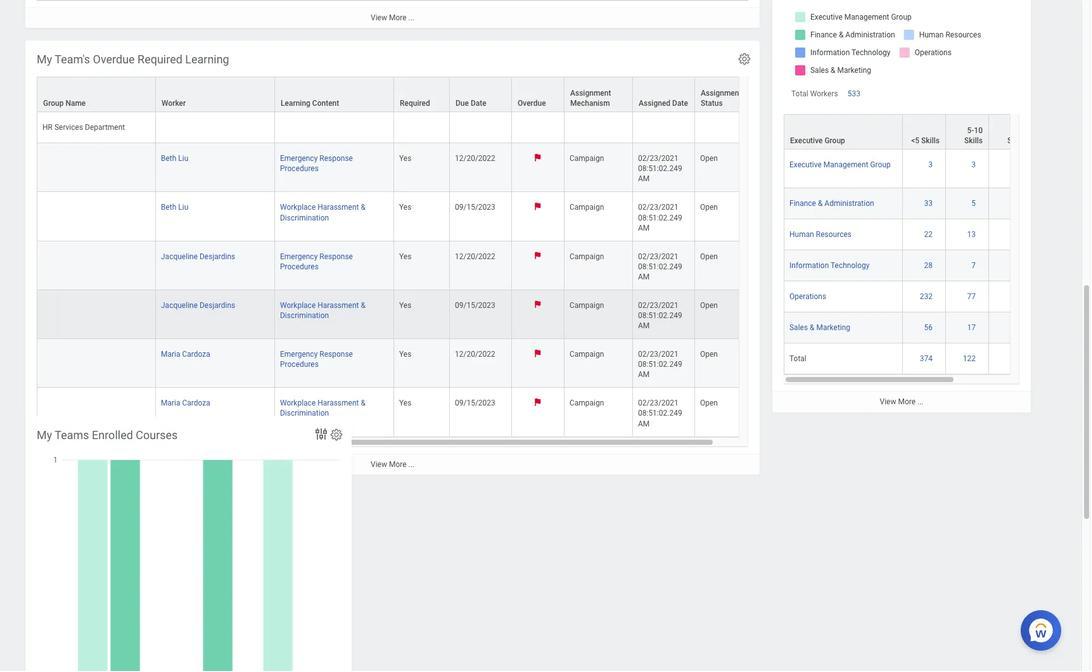 Task type: locate. For each thing, give the bounding box(es) containing it.
view more ... inside worker skills band element
[[880, 398, 923, 406]]

2 open from the top
[[700, 203, 718, 212]]

02/23/2021
[[638, 154, 678, 163], [638, 203, 678, 212], [638, 252, 678, 261], [638, 301, 678, 310], [638, 350, 678, 359], [638, 399, 678, 408]]

total workers
[[791, 89, 838, 98]]

teams
[[55, 428, 89, 442]]

view more ... inside my team's overdue required learning element
[[371, 460, 414, 469]]

total element
[[789, 352, 806, 363]]

22 button
[[924, 230, 935, 240]]

1 liu from the top
[[178, 154, 188, 163]]

1 vertical spatial 09/15/2023
[[455, 301, 495, 310]]

view inside worker skills band element
[[880, 398, 896, 406]]

1 am from the top
[[638, 174, 650, 183]]

view more ... link
[[25, 7, 760, 28], [772, 391, 1031, 412], [25, 453, 760, 474]]

1 vertical spatial group
[[825, 136, 845, 145]]

open for 2nd the "open" element from the top
[[700, 203, 718, 212]]

1 horizontal spatial required
[[400, 99, 430, 108]]

0 vertical spatial total
[[791, 89, 808, 98]]

... inside worker skills band element
[[917, 398, 923, 406]]

2 vertical spatial 09/15/2023
[[455, 399, 495, 408]]

12/20/2022
[[455, 154, 495, 163], [455, 252, 495, 261], [455, 350, 495, 359]]

management
[[824, 160, 868, 169]]

09/15/2023 for maria cardoza
[[455, 399, 495, 408]]

2 yes from the top
[[399, 203, 411, 212]]

operations link
[[789, 290, 826, 301]]

5 campaign element from the top
[[570, 347, 604, 359]]

2 beth liu link from the top
[[161, 200, 188, 212]]

my left team's
[[37, 53, 52, 66]]

jacqueline desjardins for emergency
[[161, 252, 235, 261]]

1 vertical spatial emergency
[[280, 252, 318, 261]]

configure my team's overdue required learning image
[[738, 52, 751, 66]]

workplace harassment & discrimination link for jacqueline desjardins
[[280, 298, 366, 320]]

17 button
[[967, 323, 978, 333]]

11+ skills image right 13 button on the right top of the page
[[994, 230, 1026, 240]]

sales
[[789, 323, 808, 332]]

date right due
[[471, 99, 486, 108]]

discrimination for jacqueline desjardins
[[280, 311, 329, 320]]

group up executive management group link
[[825, 136, 845, 145]]

1 horizontal spatial learning
[[281, 99, 310, 108]]

skills for <5 skills
[[921, 136, 940, 145]]

group left name at the top left of the page
[[43, 99, 64, 108]]

emergency
[[280, 154, 318, 163], [280, 252, 318, 261], [280, 350, 318, 359]]

2 campaign element from the top
[[570, 200, 604, 212]]

3 campaign from the top
[[570, 252, 604, 261]]

2 vertical spatial emergency response procedures link
[[280, 347, 353, 369]]

overdue inside popup button
[[518, 99, 546, 108]]

6 08:51:02.249 from the top
[[638, 409, 682, 418]]

my team's overdue required learning element
[[25, 41, 764, 474]]

2 vertical spatial emergency
[[280, 350, 318, 359]]

0 vertical spatial workplace harassment & discrimination
[[280, 203, 366, 222]]

1 02/23/2021 from the top
[[638, 154, 678, 163]]

... inside my team's overdue required learning element
[[408, 460, 414, 469]]

total left workers
[[791, 89, 808, 98]]

1 beth liu from the top
[[161, 154, 188, 163]]

&
[[818, 199, 823, 208], [361, 203, 366, 212], [361, 301, 366, 310], [810, 323, 815, 332], [361, 399, 366, 408]]

more for my team's career & job interests element on the top
[[389, 13, 406, 22]]

emergency response procedures for beth liu
[[280, 154, 353, 173]]

1 vertical spatial liu
[[178, 203, 188, 212]]

due date button
[[450, 77, 511, 112]]

2 vertical spatial view more ... link
[[25, 453, 760, 474]]

response for liu
[[320, 154, 353, 163]]

0 vertical spatial workplace
[[280, 203, 316, 212]]

3 procedures from the top
[[280, 360, 319, 369]]

2 emergency response procedures from the top
[[280, 252, 353, 271]]

11+ skills image for 3
[[994, 160, 1026, 170]]

executive down executive group
[[789, 160, 822, 169]]

required up the worker on the left top of page
[[138, 53, 182, 66]]

learning
[[185, 53, 229, 66], [281, 99, 310, 108]]

3 down <5 skills
[[928, 160, 933, 169]]

11+ skills image right the 122 button
[[994, 354, 1026, 364]]

... inside my team's career & job interests element
[[408, 13, 414, 22]]

1 vertical spatial total
[[789, 354, 806, 363]]

1 vertical spatial maria cardoza
[[161, 399, 210, 408]]

total inside row
[[789, 354, 806, 363]]

1 vertical spatial overdue
[[518, 99, 546, 108]]

1 3 from the left
[[928, 160, 933, 169]]

3 11+ skills image from the top
[[994, 230, 1026, 240]]

learning up worker popup button
[[185, 53, 229, 66]]

3 discrimination from the top
[[280, 409, 329, 418]]

1 vertical spatial my
[[37, 428, 52, 442]]

5-10 skills button
[[946, 115, 988, 149]]

0 vertical spatial more
[[389, 13, 406, 22]]

0 vertical spatial cardoza
[[182, 350, 210, 359]]

1 date from the left
[[471, 99, 486, 108]]

maria for emergency response procedures
[[161, 350, 180, 359]]

13 button
[[967, 230, 978, 240]]

maria cardoza for emergency
[[161, 350, 210, 359]]

3 12/20/2022 from the top
[[455, 350, 495, 359]]

0 vertical spatial procedures
[[280, 164, 319, 173]]

0 vertical spatial maria cardoza link
[[161, 347, 210, 359]]

assigned date column header
[[633, 77, 695, 113]]

2 my from the top
[[37, 428, 52, 442]]

due
[[456, 99, 469, 108]]

0 horizontal spatial group
[[43, 99, 64, 108]]

374
[[920, 354, 933, 363]]

overdue column header
[[512, 77, 565, 113]]

beth liu link for emergency
[[161, 152, 188, 163]]

1 emergency response procedures link from the top
[[280, 152, 353, 173]]

view more ... link for worker skills band element
[[772, 391, 1031, 412]]

desjardins for workplace
[[200, 301, 235, 310]]

11+ skills image right '77' button
[[994, 292, 1026, 302]]

1 vertical spatial more
[[898, 398, 916, 406]]

6 02/23/2021 from the top
[[638, 399, 678, 408]]

0 vertical spatial executive
[[790, 136, 823, 145]]

6 open from the top
[[700, 399, 718, 408]]

& for maria cardoza
[[361, 399, 366, 408]]

response for cardoza
[[320, 350, 353, 359]]

1 vertical spatial jacqueline desjardins
[[161, 301, 235, 310]]

harassment
[[318, 203, 359, 212], [318, 301, 359, 310], [318, 399, 359, 408]]

1 vertical spatial maria
[[161, 399, 180, 408]]

0 vertical spatial maria
[[161, 350, 180, 359]]

assignment inside popup button
[[701, 89, 742, 98]]

11+ skills
[[1008, 126, 1026, 145]]

overdue right due date column header
[[518, 99, 546, 108]]

1 assignment from the left
[[570, 89, 611, 98]]

11+ skills image for 13
[[994, 230, 1026, 240]]

0 vertical spatial emergency response procedures
[[280, 154, 353, 173]]

1 procedures from the top
[[280, 164, 319, 173]]

2 discrimination from the top
[[280, 311, 329, 320]]

3 skills from the left
[[1008, 136, 1026, 145]]

5 11+ skills image from the top
[[994, 292, 1026, 302]]

liu for emergency
[[178, 154, 188, 163]]

assignment up status
[[701, 89, 742, 98]]

0 horizontal spatial date
[[471, 99, 486, 108]]

row
[[37, 77, 764, 113], [784, 114, 1082, 150], [37, 143, 764, 192], [784, 150, 1082, 188], [784, 188, 1082, 219], [37, 192, 764, 241], [784, 219, 1082, 251], [37, 241, 764, 290], [784, 251, 1082, 282], [784, 282, 1082, 313], [37, 290, 764, 339], [784, 313, 1082, 344], [37, 339, 764, 388], [784, 344, 1082, 375], [37, 388, 764, 437]]

jacqueline desjardins link
[[161, 249, 235, 261], [161, 298, 235, 310]]

group inside my team's overdue required learning element
[[43, 99, 64, 108]]

4 08:51:02.249 from the top
[[638, 311, 682, 320]]

executive up executive management group link
[[790, 136, 823, 145]]

0 vertical spatial response
[[320, 154, 353, 163]]

6 02/23/2021 08:51:02.249 am from the top
[[638, 399, 684, 428]]

5-10 skills column header
[[946, 114, 989, 150]]

0 vertical spatial jacqueline desjardins
[[161, 252, 235, 261]]

2 vertical spatial 12/20/2022
[[455, 350, 495, 359]]

maria
[[161, 350, 180, 359], [161, 399, 180, 408]]

4 open from the top
[[700, 301, 718, 310]]

campaign for the campaign element corresponding to jacqueline desjardins's the emergency response procedures link
[[570, 252, 604, 261]]

0 horizontal spatial 3 button
[[928, 160, 935, 170]]

1 vertical spatial procedures
[[280, 262, 319, 271]]

3 for first the 3 button
[[928, 160, 933, 169]]

2 11+ skills image from the top
[[994, 199, 1026, 209]]

overdue up group name popup button on the top left of page
[[93, 53, 135, 66]]

1 vertical spatial cardoza
[[182, 399, 210, 408]]

executive management group
[[789, 160, 891, 169]]

2 beth liu from the top
[[161, 203, 188, 212]]

1 vertical spatial executive
[[789, 160, 822, 169]]

2 vertical spatial ...
[[408, 460, 414, 469]]

0 vertical spatial my
[[37, 53, 52, 66]]

open for first the "open" element from the bottom
[[700, 399, 718, 408]]

emergency for liu
[[280, 154, 318, 163]]

am for beth liu's the emergency response procedures link the campaign element
[[638, 174, 650, 183]]

1 vertical spatial view more ...
[[880, 398, 923, 406]]

1 vertical spatial learning
[[281, 99, 310, 108]]

1 cardoza from the top
[[182, 350, 210, 359]]

7 button
[[971, 261, 978, 271]]

2 vertical spatial response
[[320, 350, 353, 359]]

cardoza for emergency
[[182, 350, 210, 359]]

4 11+ skills image from the top
[[994, 261, 1026, 271]]

group
[[43, 99, 64, 108], [825, 136, 845, 145], [870, 160, 891, 169]]

08:51:02.249
[[638, 164, 682, 173], [638, 213, 682, 222], [638, 262, 682, 271], [638, 311, 682, 320], [638, 360, 682, 369], [638, 409, 682, 418]]

yes
[[399, 154, 411, 163], [399, 203, 411, 212], [399, 252, 411, 261], [399, 301, 411, 310], [399, 350, 411, 359], [399, 399, 411, 408]]

1 vertical spatial harassment
[[318, 301, 359, 310]]

3 button down 5-10 skills
[[971, 160, 978, 170]]

5 02/23/2021 from the top
[[638, 350, 678, 359]]

0 vertical spatial jacqueline
[[161, 252, 198, 261]]

configure my teams enrolled courses image
[[329, 428, 343, 442]]

2 vertical spatial view
[[371, 460, 387, 469]]

configure and view chart data image
[[314, 426, 329, 442]]

beth for workplace harassment & discrimination
[[161, 203, 176, 212]]

2 workplace from the top
[[280, 301, 316, 310]]

1 vertical spatial jacqueline
[[161, 301, 198, 310]]

human resources link
[[789, 228, 852, 239]]

1 workplace from the top
[[280, 203, 316, 212]]

5 open from the top
[[700, 350, 718, 359]]

my left teams
[[37, 428, 52, 442]]

workplace for desjardins
[[280, 301, 316, 310]]

1 vertical spatial beth liu link
[[161, 200, 188, 212]]

0 vertical spatial 09/15/2023
[[455, 203, 495, 212]]

1 workplace harassment & discrimination link from the top
[[280, 200, 366, 222]]

0 vertical spatial emergency
[[280, 154, 318, 163]]

1 vertical spatial required
[[400, 99, 430, 108]]

view
[[371, 13, 387, 22], [880, 398, 896, 406], [371, 460, 387, 469]]

date for assigned date
[[672, 99, 688, 108]]

3 down 5-10 skills
[[971, 160, 976, 169]]

2 09/15/2023 from the top
[[455, 301, 495, 310]]

2 procedures from the top
[[280, 262, 319, 271]]

response for desjardins
[[320, 252, 353, 261]]

1 horizontal spatial overdue
[[518, 99, 546, 108]]

date
[[471, 99, 486, 108], [672, 99, 688, 108]]

workplace harassment & discrimination for beth liu
[[280, 203, 366, 222]]

workplace harassment & discrimination link for beth liu
[[280, 200, 366, 222]]

1 vertical spatial jacqueline desjardins link
[[161, 298, 235, 310]]

5-
[[967, 126, 974, 135]]

2 maria from the top
[[161, 399, 180, 408]]

2 emergency response procedures link from the top
[[280, 249, 353, 271]]

3 workplace harassment & discrimination link from the top
[[280, 396, 366, 418]]

1 vertical spatial maria cardoza link
[[161, 396, 210, 408]]

6 am from the top
[[638, 419, 650, 428]]

2 horizontal spatial group
[[870, 160, 891, 169]]

skills
[[921, 136, 940, 145], [964, 136, 983, 145], [1008, 136, 1026, 145]]

1 horizontal spatial assignment
[[701, 89, 742, 98]]

09/15/2023 for jacqueline desjardins
[[455, 301, 495, 310]]

my team's career & job interests element
[[25, 0, 760, 28]]

<5 skills column header
[[903, 114, 946, 150]]

4 campaign from the top
[[570, 301, 604, 310]]

3 campaign element from the top
[[570, 249, 604, 261]]

executive
[[790, 136, 823, 145], [789, 160, 822, 169]]

2 harassment from the top
[[318, 301, 359, 310]]

assignment up mechanism
[[570, 89, 611, 98]]

my for my teams enrolled courses
[[37, 428, 52, 442]]

0 vertical spatial overdue
[[93, 53, 135, 66]]

0 vertical spatial required
[[138, 53, 182, 66]]

emergency response procedures link
[[280, 152, 353, 173], [280, 249, 353, 271], [280, 347, 353, 369]]

2 maria cardoza from the top
[[161, 399, 210, 408]]

workplace
[[280, 203, 316, 212], [280, 301, 316, 310], [280, 399, 316, 408]]

2 maria cardoza link from the top
[[161, 396, 210, 408]]

am for the emergency response procedures link related to maria cardoza the campaign element
[[638, 370, 650, 379]]

0 vertical spatial jacqueline desjardins link
[[161, 249, 235, 261]]

workplace harassment & discrimination for maria cardoza
[[280, 399, 366, 418]]

09/15/2023 for beth liu
[[455, 203, 495, 212]]

campaign for the campaign element corresponding to jacqueline desjardins workplace harassment & discrimination link
[[570, 301, 604, 310]]

2 vertical spatial workplace harassment & discrimination link
[[280, 396, 366, 418]]

0 vertical spatial view more ...
[[371, 13, 414, 22]]

1 horizontal spatial group
[[825, 136, 845, 145]]

assignment mechanism
[[570, 89, 611, 108]]

3 09/15/2023 from the top
[[455, 399, 495, 408]]

row containing executive management group
[[784, 150, 1082, 188]]

6 campaign from the top
[[570, 399, 604, 408]]

jacqueline desjardins
[[161, 252, 235, 261], [161, 301, 235, 310]]

view more ...
[[371, 13, 414, 22], [880, 398, 923, 406], [371, 460, 414, 469]]

11+ skills image right 17 button
[[994, 323, 1026, 333]]

total down sales
[[789, 354, 806, 363]]

2 vertical spatial view more ...
[[371, 460, 414, 469]]

maria cardoza
[[161, 350, 210, 359], [161, 399, 210, 408]]

1 horizontal spatial date
[[672, 99, 688, 108]]

date right the assigned
[[672, 99, 688, 108]]

required up the hr services department row
[[400, 99, 430, 108]]

1 3 button from the left
[[928, 160, 935, 170]]

12/20/2022 for maria cardoza
[[455, 350, 495, 359]]

28
[[924, 261, 933, 270]]

1 open from the top
[[700, 154, 718, 163]]

2 vertical spatial more
[[389, 460, 406, 469]]

1 beth liu link from the top
[[161, 152, 188, 163]]

6 11+ skills image from the top
[[994, 323, 1026, 333]]

1 jacqueline from the top
[[161, 252, 198, 261]]

liu
[[178, 154, 188, 163], [178, 203, 188, 212]]

campaign element for the emergency response procedures link related to maria cardoza
[[570, 347, 604, 359]]

1 beth from the top
[[161, 154, 176, 163]]

assignment
[[570, 89, 611, 98], [701, 89, 742, 98]]

jacqueline for emergency response procedures
[[161, 252, 198, 261]]

6 yes from the top
[[399, 399, 411, 408]]

discrimination for beth liu
[[280, 213, 329, 222]]

harassment for desjardins
[[318, 301, 359, 310]]

56
[[924, 323, 933, 332]]

1 horizontal spatial 3
[[971, 160, 976, 169]]

view for worker skills band element
[[880, 398, 896, 406]]

11+ skills image right 5 button
[[994, 199, 1026, 209]]

0 horizontal spatial overdue
[[93, 53, 135, 66]]

1 maria cardoza from the top
[[161, 350, 210, 359]]

1 my from the top
[[37, 53, 52, 66]]

workplace harassment & discrimination link
[[280, 200, 366, 222], [280, 298, 366, 320], [280, 396, 366, 418]]

09/15/2023
[[455, 203, 495, 212], [455, 301, 495, 310], [455, 399, 495, 408]]

learning content column header
[[275, 77, 394, 113]]

2 vertical spatial harassment
[[318, 399, 359, 408]]

1 vertical spatial response
[[320, 252, 353, 261]]

7 11+ skills image from the top
[[994, 354, 1026, 364]]

2 vertical spatial group
[[870, 160, 891, 169]]

3 workplace from the top
[[280, 399, 316, 408]]

executive for executive management group
[[789, 160, 822, 169]]

5
[[971, 199, 976, 208]]

campaign for the campaign element for workplace harassment & discrimination link related to beth liu
[[570, 203, 604, 212]]

0 vertical spatial beth liu link
[[161, 152, 188, 163]]

0 horizontal spatial assignment
[[570, 89, 611, 98]]

0 vertical spatial view
[[371, 13, 387, 22]]

2 workplace harassment & discrimination from the top
[[280, 301, 366, 320]]

3 emergency response procedures link from the top
[[280, 347, 353, 369]]

1 vertical spatial workplace harassment & discrimination link
[[280, 298, 366, 320]]

& for beth liu
[[361, 203, 366, 212]]

0 horizontal spatial 3
[[928, 160, 933, 169]]

learning left content
[[281, 99, 310, 108]]

... for worker skills band element
[[917, 398, 923, 406]]

workplace harassment & discrimination
[[280, 203, 366, 222], [280, 301, 366, 320], [280, 399, 366, 418]]

jacqueline desjardins for workplace
[[161, 301, 235, 310]]

jacqueline for workplace harassment & discrimination
[[161, 301, 198, 310]]

3 02/23/2021 from the top
[[638, 252, 678, 261]]

assignment mechanism column header
[[565, 77, 633, 113]]

2 vertical spatial workplace
[[280, 399, 316, 408]]

1 vertical spatial ...
[[917, 398, 923, 406]]

am
[[638, 174, 650, 183], [638, 223, 650, 232], [638, 272, 650, 281], [638, 321, 650, 330], [638, 370, 650, 379], [638, 419, 650, 428]]

0 vertical spatial beth
[[161, 154, 176, 163]]

content
[[312, 99, 339, 108]]

5 yes from the top
[[399, 350, 411, 359]]

0 vertical spatial workplace harassment & discrimination link
[[280, 200, 366, 222]]

2 liu from the top
[[178, 203, 188, 212]]

learning content
[[281, 99, 339, 108]]

1 horizontal spatial skills
[[964, 136, 983, 145]]

1 vertical spatial 12/20/2022
[[455, 252, 495, 261]]

beth liu link for workplace
[[161, 200, 188, 212]]

skills down 5-
[[964, 136, 983, 145]]

assignment for status
[[701, 89, 742, 98]]

1 campaign element from the top
[[570, 152, 604, 163]]

am for the campaign element for workplace harassment & discrimination link related to beth liu
[[638, 223, 650, 232]]

required
[[138, 53, 182, 66], [400, 99, 430, 108]]

0 vertical spatial 12/20/2022
[[455, 154, 495, 163]]

4 02/23/2021 from the top
[[638, 301, 678, 310]]

...
[[408, 13, 414, 22], [917, 398, 923, 406], [408, 460, 414, 469]]

1 vertical spatial discrimination
[[280, 311, 329, 320]]

more inside my team's career & job interests element
[[389, 13, 406, 22]]

workplace for cardoza
[[280, 399, 316, 408]]

resources
[[816, 230, 852, 239]]

row containing information technology
[[784, 251, 1082, 282]]

view more ... inside my team's career & job interests element
[[371, 13, 414, 22]]

due date
[[456, 99, 486, 108]]

11+ skills image
[[994, 160, 1026, 170], [994, 199, 1026, 209], [994, 230, 1026, 240], [994, 261, 1026, 271], [994, 292, 1026, 302], [994, 323, 1026, 333], [994, 354, 1026, 364]]

maria cardoza link
[[161, 347, 210, 359], [161, 396, 210, 408]]

0 vertical spatial liu
[[178, 154, 188, 163]]

more inside worker skills band element
[[898, 398, 916, 406]]

open element
[[700, 152, 718, 163], [700, 200, 718, 212], [700, 249, 718, 261], [700, 298, 718, 310], [700, 347, 718, 359], [700, 396, 718, 408]]

11+ skills image down 11+ skills
[[994, 160, 1026, 170]]

skills down 11+
[[1008, 136, 1026, 145]]

executive inside popup button
[[790, 136, 823, 145]]

1 desjardins from the top
[[200, 252, 235, 261]]

3 open from the top
[[700, 252, 718, 261]]

0 vertical spatial maria cardoza
[[161, 350, 210, 359]]

my team's overdue required learning
[[37, 53, 229, 66]]

1 11+ skills image from the top
[[994, 160, 1026, 170]]

<5 skills button
[[903, 115, 945, 149]]

assignment status
[[701, 89, 742, 108]]

6 campaign element from the top
[[570, 396, 604, 408]]

2 assignment from the left
[[701, 89, 742, 98]]

cell
[[156, 112, 275, 143], [275, 112, 394, 143], [394, 112, 450, 143], [450, 112, 512, 143], [512, 112, 565, 143], [565, 112, 633, 143], [633, 112, 695, 143], [37, 143, 156, 192], [37, 192, 156, 241], [37, 241, 156, 290], [37, 290, 156, 339], [37, 339, 156, 388], [37, 388, 156, 437]]

more
[[389, 13, 406, 22], [898, 398, 916, 406], [389, 460, 406, 469]]

1 vertical spatial view
[[880, 398, 896, 406]]

0 vertical spatial ...
[[408, 13, 414, 22]]

group right the management
[[870, 160, 891, 169]]

2 02/23/2021 08:51:02.249 am from the top
[[638, 203, 684, 232]]

total for total workers
[[791, 89, 808, 98]]

2 jacqueline from the top
[[161, 301, 198, 310]]

0 vertical spatial desjardins
[[200, 252, 235, 261]]

1 vertical spatial emergency response procedures link
[[280, 249, 353, 271]]

1 response from the top
[[320, 154, 353, 163]]

0 vertical spatial emergency response procedures link
[[280, 152, 353, 173]]

2 skills from the left
[[964, 136, 983, 145]]

3 button down <5 skills
[[928, 160, 935, 170]]

am for the campaign element corresponding to jacqueline desjardins workplace harassment & discrimination link
[[638, 321, 650, 330]]

learning inside popup button
[[281, 99, 310, 108]]

3 08:51:02.249 from the top
[[638, 262, 682, 271]]

1 jacqueline desjardins link from the top
[[161, 249, 235, 261]]

open
[[700, 154, 718, 163], [700, 203, 718, 212], [700, 252, 718, 261], [700, 301, 718, 310], [700, 350, 718, 359], [700, 399, 718, 408]]

1 horizontal spatial 3 button
[[971, 160, 978, 170]]

2 campaign from the top
[[570, 203, 604, 212]]

0 vertical spatial harassment
[[318, 203, 359, 212]]

0 vertical spatial view more ... link
[[25, 7, 760, 28]]

campaign element
[[570, 152, 604, 163], [570, 200, 604, 212], [570, 249, 604, 261], [570, 298, 604, 310], [570, 347, 604, 359], [570, 396, 604, 408]]

1 harassment from the top
[[318, 203, 359, 212]]

1 vertical spatial desjardins
[[200, 301, 235, 310]]

1 vertical spatial workplace harassment & discrimination
[[280, 301, 366, 320]]

5 am from the top
[[638, 370, 650, 379]]

1 vertical spatial emergency response procedures
[[280, 252, 353, 271]]

assignment inside popup button
[[570, 89, 611, 98]]

1 discrimination from the top
[[280, 213, 329, 222]]

emergency response procedures
[[280, 154, 353, 173], [280, 252, 353, 271], [280, 350, 353, 369]]

2 date from the left
[[672, 99, 688, 108]]

1 maria cardoza link from the top
[[161, 347, 210, 359]]

open for 1st the "open" element
[[700, 154, 718, 163]]

procedures for jacqueline desjardins
[[280, 262, 319, 271]]

assigned date button
[[633, 77, 694, 112]]

11+ skills image right "7" button
[[994, 261, 1026, 271]]

sales & marketing
[[789, 323, 850, 332]]

2 response from the top
[[320, 252, 353, 261]]

emergency response procedures link for jacqueline desjardins
[[280, 249, 353, 271]]

2 vertical spatial workplace harassment & discrimination
[[280, 399, 366, 418]]

0 horizontal spatial skills
[[921, 136, 940, 145]]

skills right the '<5'
[[921, 136, 940, 145]]

view inside my team's career & job interests element
[[371, 13, 387, 22]]

1 vertical spatial beth
[[161, 203, 176, 212]]

jacqueline
[[161, 252, 198, 261], [161, 301, 198, 310]]

1 vertical spatial workplace
[[280, 301, 316, 310]]



Task type: vqa. For each thing, say whether or not it's contained in the screenshot.


Task type: describe. For each thing, give the bounding box(es) containing it.
name
[[66, 99, 86, 108]]

7
[[971, 261, 976, 270]]

sales & marketing link
[[789, 321, 850, 332]]

view more ... link for my team's career & job interests element on the top
[[25, 7, 760, 28]]

122 button
[[963, 354, 978, 364]]

information technology
[[789, 261, 870, 270]]

my for my team's overdue required learning
[[37, 53, 52, 66]]

assigned
[[639, 99, 670, 108]]

4 open element from the top
[[700, 298, 718, 310]]

executive for executive group
[[790, 136, 823, 145]]

worker
[[162, 99, 186, 108]]

information
[[789, 261, 829, 270]]

12/20/2022 for jacqueline desjardins
[[455, 252, 495, 261]]

1 open element from the top
[[700, 152, 718, 163]]

row containing 5-10 skills
[[784, 114, 1082, 150]]

status
[[701, 99, 723, 108]]

<5
[[911, 136, 919, 145]]

procedures for beth liu
[[280, 164, 319, 173]]

executive group button
[[784, 115, 902, 149]]

campaign element for beth liu's the emergency response procedures link
[[570, 152, 604, 163]]

group name button
[[37, 77, 155, 112]]

3 open element from the top
[[700, 249, 718, 261]]

4 yes from the top
[[399, 301, 411, 310]]

assignment mechanism button
[[565, 77, 632, 112]]

11+
[[1013, 126, 1026, 135]]

emergency response procedures for jacqueline desjardins
[[280, 252, 353, 271]]

campaign element for workplace harassment & discrimination link related to maria cardoza
[[570, 396, 604, 408]]

executive management group link
[[789, 158, 891, 169]]

6 open element from the top
[[700, 396, 718, 408]]

view for my team's career & job interests element on the top
[[371, 13, 387, 22]]

<5 skills
[[911, 136, 940, 145]]

open for 3rd the "open" element from the bottom of the my team's overdue required learning element
[[700, 301, 718, 310]]

374 button
[[920, 354, 935, 364]]

required button
[[394, 77, 449, 112]]

emergency response procedures link for maria cardoza
[[280, 347, 353, 369]]

executive group column header
[[784, 114, 903, 150]]

13
[[967, 230, 976, 239]]

17
[[967, 323, 976, 332]]

3 yes from the top
[[399, 252, 411, 261]]

row containing sales & marketing
[[784, 313, 1082, 344]]

finance
[[789, 199, 816, 208]]

row containing human resources
[[784, 219, 1082, 251]]

workers
[[810, 89, 838, 98]]

campaign element for workplace harassment & discrimination link related to beth liu
[[570, 200, 604, 212]]

2 open element from the top
[[700, 200, 718, 212]]

28 button
[[924, 261, 935, 271]]

emergency response procedures for maria cardoza
[[280, 350, 353, 369]]

232 button
[[920, 292, 935, 302]]

5-10 skills
[[964, 126, 983, 145]]

beth liu for emergency
[[161, 154, 188, 163]]

2 3 button from the left
[[971, 160, 978, 170]]

3 for second the 3 button from left
[[971, 160, 976, 169]]

assignment for mechanism
[[570, 89, 611, 98]]

more for worker skills band element
[[898, 398, 916, 406]]

operations
[[789, 292, 826, 301]]

cardoza for workplace
[[182, 399, 210, 408]]

worker button
[[156, 77, 274, 112]]

1 02/23/2021 08:51:02.249 am from the top
[[638, 154, 684, 183]]

beth liu for workplace
[[161, 203, 188, 212]]

row containing finance & administration
[[784, 188, 1082, 219]]

campaign element for jacqueline desjardins's the emergency response procedures link
[[570, 249, 604, 261]]

232
[[920, 292, 933, 301]]

required inside popup button
[[400, 99, 430, 108]]

workplace for liu
[[280, 203, 316, 212]]

group name column header
[[37, 77, 156, 113]]

view more ... for my team's career & job interests element on the top
[[371, 13, 414, 22]]

56 button
[[924, 323, 935, 333]]

finance & administration
[[789, 199, 874, 208]]

10
[[974, 126, 983, 135]]

maria cardoza link for workplace
[[161, 396, 210, 408]]

group name
[[43, 99, 86, 108]]

beth for emergency response procedures
[[161, 154, 176, 163]]

jacqueline desjardins link for workplace
[[161, 298, 235, 310]]

jacqueline desjardins link for emergency
[[161, 249, 235, 261]]

1 yes from the top
[[399, 154, 411, 163]]

desjardins for emergency
[[200, 252, 235, 261]]

workplace harassment & discrimination for jacqueline desjardins
[[280, 301, 366, 320]]

open for fifth the "open" element from the top of the my team's overdue required learning element
[[700, 350, 718, 359]]

hr services department row
[[37, 112, 764, 143]]

533 button
[[848, 89, 862, 99]]

5 08:51:02.249 from the top
[[638, 360, 682, 369]]

discrimination for maria cardoza
[[280, 409, 329, 418]]

department
[[85, 123, 125, 132]]

maria for workplace harassment & discrimination
[[161, 399, 180, 408]]

12/20/2022 for beth liu
[[455, 154, 495, 163]]

workplace harassment & discrimination link for maria cardoza
[[280, 396, 366, 418]]

worker column header
[[156, 77, 275, 113]]

77
[[967, 292, 976, 301]]

skills for 11+ skills
[[1008, 136, 1026, 145]]

administration
[[825, 199, 874, 208]]

my teams enrolled courses
[[37, 428, 178, 442]]

3 02/23/2021 08:51:02.249 am from the top
[[638, 252, 684, 281]]

worker skills band element
[[772, 0, 1082, 412]]

11+ skills image for 7
[[994, 261, 1026, 271]]

assigned date
[[639, 99, 688, 108]]

11+ skills image for 17
[[994, 323, 1026, 333]]

77 button
[[967, 292, 978, 302]]

11+ skills image for 5
[[994, 199, 1026, 209]]

finance & administration link
[[789, 197, 874, 208]]

enrolled
[[92, 428, 133, 442]]

campaign element for jacqueline desjardins workplace harassment & discrimination link
[[570, 298, 604, 310]]

campaign for the emergency response procedures link related to maria cardoza the campaign element
[[570, 350, 604, 359]]

courses
[[136, 428, 178, 442]]

open for 3rd the "open" element from the top of the my team's overdue required learning element
[[700, 252, 718, 261]]

human resources
[[789, 230, 852, 239]]

more inside my team's overdue required learning element
[[389, 460, 406, 469]]

liu for workplace
[[178, 203, 188, 212]]

team's
[[55, 53, 90, 66]]

122
[[963, 354, 976, 363]]

procedures for maria cardoza
[[280, 360, 319, 369]]

emergency for cardoza
[[280, 350, 318, 359]]

date for due date
[[471, 99, 486, 108]]

maria cardoza link for emergency
[[161, 347, 210, 359]]

am for the campaign element corresponding to jacqueline desjardins's the emergency response procedures link
[[638, 272, 650, 281]]

my teams enrolled courses element
[[25, 416, 352, 671]]

4 02/23/2021 08:51:02.249 am from the top
[[638, 301, 684, 330]]

row containing operations
[[784, 282, 1082, 313]]

& for jacqueline desjardins
[[361, 301, 366, 310]]

view inside my team's overdue required learning element
[[371, 460, 387, 469]]

due date column header
[[450, 77, 512, 113]]

1 08:51:02.249 from the top
[[638, 164, 682, 173]]

am for workplace harassment & discrimination link related to maria cardoza's the campaign element
[[638, 419, 650, 428]]

assignment status button
[[695, 77, 763, 112]]

marketing
[[816, 323, 850, 332]]

33 button
[[924, 199, 935, 209]]

33
[[924, 199, 933, 208]]

campaign for beth liu's the emergency response procedures link the campaign element
[[570, 154, 604, 163]]

row containing total
[[784, 344, 1082, 375]]

2 02/23/2021 from the top
[[638, 203, 678, 212]]

5 02/23/2021 08:51:02.249 am from the top
[[638, 350, 684, 379]]

executive group
[[790, 136, 845, 145]]

hr
[[42, 123, 53, 132]]

mechanism
[[570, 99, 610, 108]]

harassment for liu
[[318, 203, 359, 212]]

0 horizontal spatial required
[[138, 53, 182, 66]]

hr services department
[[42, 123, 125, 132]]

total for total element at the right bottom
[[789, 354, 806, 363]]

5 open element from the top
[[700, 347, 718, 359]]

22
[[924, 230, 933, 239]]

2 08:51:02.249 from the top
[[638, 213, 682, 222]]

skills inside popup button
[[964, 136, 983, 145]]

services
[[54, 123, 83, 132]]

technology
[[831, 261, 870, 270]]

required column header
[[394, 77, 450, 113]]

11+ skills button
[[989, 115, 1032, 149]]

533
[[848, 89, 860, 98]]

harassment for cardoza
[[318, 399, 359, 408]]

campaign for workplace harassment & discrimination link related to maria cardoza's the campaign element
[[570, 399, 604, 408]]

row containing assignment mechanism
[[37, 77, 764, 113]]

view more ... for worker skills band element
[[880, 398, 923, 406]]

overdue button
[[512, 77, 564, 112]]

0 horizontal spatial learning
[[185, 53, 229, 66]]

5 button
[[971, 199, 978, 209]]

learning content button
[[275, 77, 393, 112]]

maria cardoza for workplace
[[161, 399, 210, 408]]

information technology link
[[789, 259, 870, 270]]

human
[[789, 230, 814, 239]]

emergency for desjardins
[[280, 252, 318, 261]]

11+ skills image for 122
[[994, 354, 1026, 364]]



